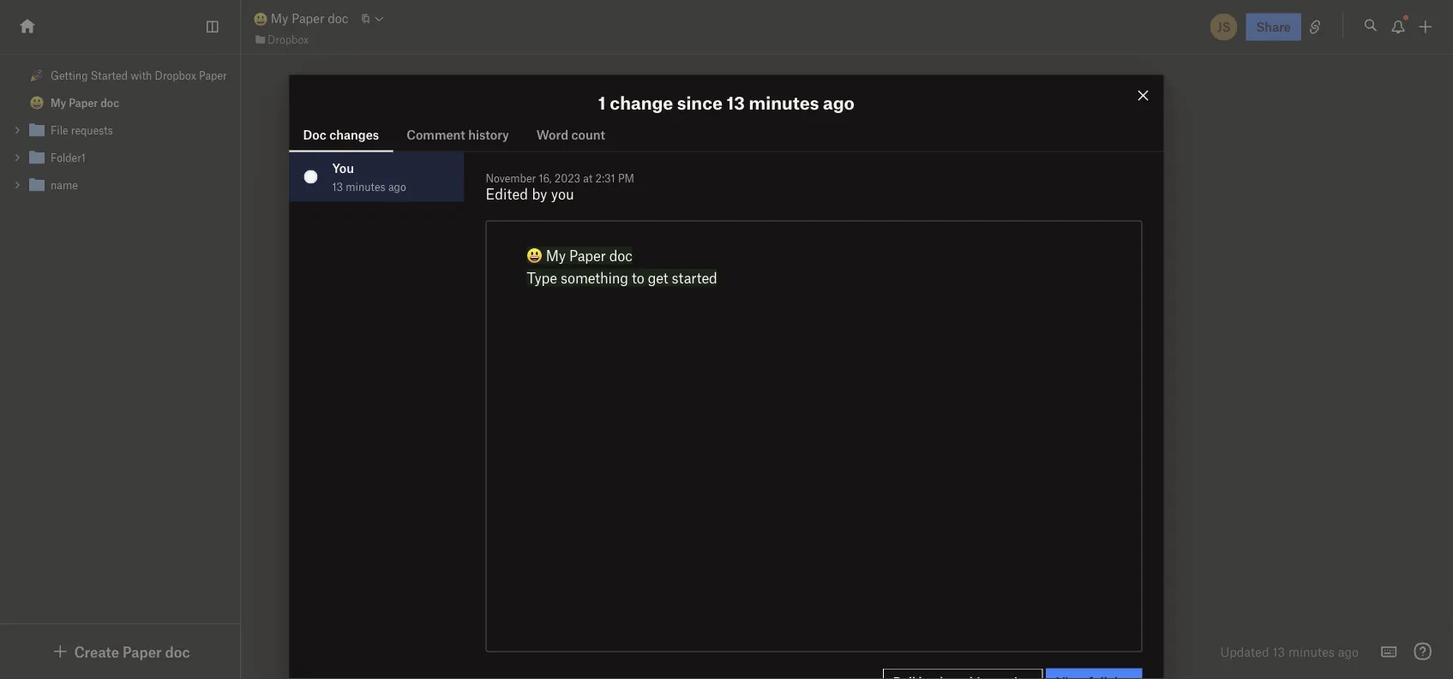 Task type: describe. For each thing, give the bounding box(es) containing it.
dropbox link
[[254, 31, 309, 48]]

1 change since 13 minutes ago
[[599, 92, 855, 113]]

party popper image
[[30, 69, 44, 82]]

paper inside 😃 my paper doc type something to get started
[[569, 247, 606, 264]]

doc inside / contents list
[[100, 96, 119, 109]]

/ contents list
[[0, 62, 240, 199]]

type
[[527, 269, 557, 287]]

by
[[532, 185, 547, 203]]

paper inside getting started with dropbox paper link
[[199, 69, 227, 82]]

edited
[[486, 185, 528, 203]]

js
[[1217, 19, 1231, 34]]

doc inside heading
[[692, 284, 753, 327]]

with
[[131, 69, 152, 82]]

2 list item from the top
[[0, 144, 240, 171]]

my paper doc inside / contents list
[[51, 96, 119, 109]]

something
[[561, 269, 628, 287]]

13 for updated 13 minutes ago
[[1273, 645, 1285, 660]]

getting started with dropbox paper link
[[0, 62, 240, 89]]

grinning face with big eyes image for my paper doc link to the top
[[254, 12, 267, 26]]

grinning face with big eyes image for the bottommost my paper doc link
[[30, 96, 44, 110]]

get
[[648, 269, 668, 287]]

share button
[[1246, 13, 1301, 41]]

heading containing my paper doc
[[454, 284, 1166, 330]]

paper inside heading
[[587, 284, 683, 327]]

doc
[[303, 127, 326, 142]]

1
[[599, 92, 606, 113]]

1 vertical spatial my paper doc link
[[0, 89, 240, 117]]

minutes for updated 13 minutes ago
[[1288, 645, 1335, 660]]

november
[[486, 172, 536, 185]]

my inside / contents list
[[51, 96, 66, 109]]

doc inside 😃 my paper doc type something to get started
[[609, 247, 632, 264]]

started
[[672, 269, 717, 287]]

1 horizontal spatial 13
[[727, 92, 745, 113]]

13 for you 13 minutes ago
[[332, 181, 343, 193]]

1 horizontal spatial my paper doc
[[267, 11, 348, 26]]

tab list containing doc changes
[[289, 118, 1164, 152]]

ago for updated 13 minutes ago
[[1338, 645, 1359, 660]]

dropbox inside / contents list
[[155, 69, 196, 82]]

3 list item from the top
[[0, 171, 240, 199]]

0 vertical spatial my paper doc link
[[254, 9, 348, 28]]

to
[[632, 269, 644, 287]]

0 vertical spatial ago
[[823, 92, 855, 113]]

started
[[91, 69, 128, 82]]

create paper doc button
[[50, 642, 190, 663]]

updated
[[1220, 645, 1269, 660]]



Task type: locate. For each thing, give the bounding box(es) containing it.
my
[[271, 11, 288, 26], [51, 96, 66, 109], [546, 247, 566, 264], [526, 284, 578, 327]]

13
[[727, 92, 745, 113], [332, 181, 343, 193], [1273, 645, 1285, 660]]

0 vertical spatial my paper doc
[[267, 11, 348, 26]]

my inside 😃 my paper doc type something to get started
[[546, 247, 566, 264]]

0 horizontal spatial 13
[[332, 181, 343, 193]]

😃 inside heading
[[454, 286, 488, 330]]

0 vertical spatial minutes
[[749, 92, 819, 113]]

getting
[[51, 69, 88, 82]]

doc
[[328, 11, 348, 26], [100, 96, 119, 109], [609, 247, 632, 264], [692, 284, 753, 327], [165, 643, 190, 661]]

1 vertical spatial my paper doc
[[51, 96, 119, 109]]

2:31
[[595, 172, 615, 185]]

minutes inside "you 13 minutes ago"
[[346, 181, 385, 193]]

minutes right updated
[[1288, 645, 1335, 660]]

16,
[[539, 172, 552, 185]]

count
[[571, 127, 605, 142]]

1 horizontal spatial minutes
[[749, 92, 819, 113]]

2023
[[555, 172, 580, 185]]

😃 left type
[[454, 286, 488, 330]]

13 right 'since'
[[727, 92, 745, 113]]

js button
[[1208, 12, 1239, 42]]

2 vertical spatial minutes
[[1288, 645, 1335, 660]]

create
[[74, 643, 119, 661]]

minutes
[[749, 92, 819, 113], [346, 181, 385, 193], [1288, 645, 1335, 660]]

2 vertical spatial 13
[[1273, 645, 1285, 660]]

1 horizontal spatial dropbox
[[267, 33, 309, 46]]

you 13 minutes ago
[[332, 160, 406, 193]]

😃 inside 😃 my paper doc type something to get started
[[527, 247, 540, 265]]

ago inside "you 13 minutes ago"
[[388, 181, 406, 193]]

1 horizontal spatial my paper doc link
[[254, 9, 348, 28]]

doc inside popup button
[[165, 643, 190, 661]]

at
[[583, 172, 593, 185]]

grinning face with big eyes image inside / contents list
[[30, 96, 44, 110]]

pm
[[618, 172, 634, 185]]

my paper doc link up the dropbox link
[[254, 9, 348, 28]]

2 horizontal spatial 13
[[1273, 645, 1285, 660]]

2 vertical spatial my paper doc
[[518, 284, 753, 327]]

grinning face with big eyes image up the dropbox link
[[254, 12, 267, 26]]

changes
[[329, 127, 379, 142]]

comment history
[[407, 127, 509, 142]]

dropbox
[[267, 33, 309, 46], [155, 69, 196, 82]]

you
[[551, 185, 574, 203]]

comment
[[407, 127, 465, 142]]

my paper doc link down started
[[0, 89, 240, 117]]

13 down you
[[332, 181, 343, 193]]

0 horizontal spatial dropbox
[[155, 69, 196, 82]]

1 list item from the top
[[0, 117, 240, 144]]

word count
[[536, 127, 605, 142]]

tab list
[[289, 118, 1164, 152]]

0 vertical spatial dropbox
[[267, 33, 309, 46]]

1 vertical spatial dropbox
[[155, 69, 196, 82]]

😃
[[527, 247, 540, 265], [454, 286, 488, 330]]

1 horizontal spatial ago
[[823, 92, 855, 113]]

my paper doc link
[[254, 9, 348, 28], [0, 89, 240, 117]]

0 horizontal spatial my paper doc
[[51, 96, 119, 109]]

change
[[610, 92, 673, 113]]

😃 up type
[[527, 247, 540, 265]]

november 16, 2023 at 2:31 pm edited by you
[[486, 172, 634, 203]]

paper inside 'create paper doc' popup button
[[123, 643, 162, 661]]

list item
[[0, 117, 240, 144], [0, 144, 240, 171], [0, 171, 240, 199]]

you
[[332, 160, 354, 175]]

dig image
[[50, 642, 71, 663]]

0 horizontal spatial minutes
[[346, 181, 385, 193]]

history
[[468, 127, 509, 142]]

ago
[[823, 92, 855, 113], [388, 181, 406, 193], [1338, 645, 1359, 660]]

1 vertical spatial minutes
[[346, 181, 385, 193]]

0 horizontal spatial 😃
[[454, 286, 488, 330]]

create paper doc
[[74, 643, 190, 661]]

13 inside "you 13 minutes ago"
[[332, 181, 343, 193]]

1 vertical spatial 😃
[[454, 286, 488, 330]]

my paper doc
[[267, 11, 348, 26], [51, 96, 119, 109], [518, 284, 753, 327]]

1 vertical spatial ago
[[388, 181, 406, 193]]

2 horizontal spatial ago
[[1338, 645, 1359, 660]]

heading
[[454, 284, 1166, 330]]

updated 13 minutes ago
[[1220, 645, 1359, 660]]

0 vertical spatial grinning face with big eyes image
[[254, 12, 267, 26]]

😃 for 😃
[[454, 286, 488, 330]]

2 horizontal spatial my paper doc
[[518, 284, 753, 327]]

minutes right 'since'
[[749, 92, 819, 113]]

😃 my paper doc type something to get started
[[527, 247, 717, 287]]

1 horizontal spatial 😃
[[527, 247, 540, 265]]

doc changes
[[303, 127, 379, 142]]

you tab list
[[289, 152, 464, 680]]

ago for you 13 minutes ago
[[388, 181, 406, 193]]

1 horizontal spatial grinning face with big eyes image
[[254, 12, 267, 26]]

13 right updated
[[1273, 645, 1285, 660]]

since
[[677, 92, 723, 113]]

😃 for 😃 my paper doc type something to get started
[[527, 247, 540, 265]]

grinning face with big eyes image
[[254, 12, 267, 26], [30, 96, 44, 110]]

my paper doc inside heading
[[518, 284, 753, 327]]

0 horizontal spatial grinning face with big eyes image
[[30, 96, 44, 110]]

2 vertical spatial ago
[[1338, 645, 1359, 660]]

word
[[536, 127, 568, 142]]

0 vertical spatial 😃
[[527, 247, 540, 265]]

grinning face with big eyes image down party popper icon
[[30, 96, 44, 110]]

minutes down you
[[346, 181, 385, 193]]

paper
[[292, 11, 324, 26], [199, 69, 227, 82], [69, 96, 98, 109], [569, 247, 606, 264], [587, 284, 683, 327], [123, 643, 162, 661]]

0 vertical spatial 13
[[727, 92, 745, 113]]

0 horizontal spatial ago
[[388, 181, 406, 193]]

0 horizontal spatial my paper doc link
[[0, 89, 240, 117]]

1 vertical spatial grinning face with big eyes image
[[30, 96, 44, 110]]

share
[[1256, 19, 1291, 34]]

1 vertical spatial 13
[[332, 181, 343, 193]]

2 horizontal spatial minutes
[[1288, 645, 1335, 660]]

getting started with dropbox paper
[[51, 69, 227, 82]]

minutes for you 13 minutes ago
[[346, 181, 385, 193]]



Task type: vqa. For each thing, say whether or not it's contained in the screenshot.
"Request"
no



